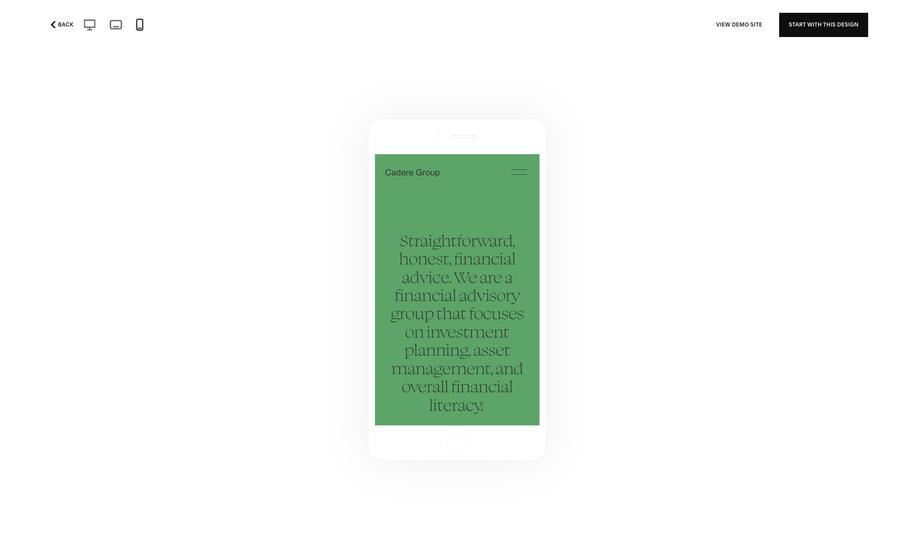 Task type: locate. For each thing, give the bounding box(es) containing it.
start
[[790, 21, 807, 28]]

start with this design button
[[780, 13, 869, 37]]

services
[[254, 22, 283, 31]]

zaatar image
[[606, 0, 844, 91]]

start with this design
[[790, 21, 859, 28]]

- left blog
[[150, 22, 153, 31]]

business
[[309, 22, 339, 31]]

preview template on a tablet device image
[[108, 17, 124, 32]]

- left local in the top left of the page
[[284, 22, 287, 31]]

- right store
[[63, 22, 66, 31]]

online store - portfolio - memberships - blog - scheduling - courses - services - local business
[[19, 22, 339, 31]]

online
[[19, 22, 41, 31]]

- left preview template on a tablet device icon in the left of the page
[[97, 22, 100, 31]]

courses
[[220, 22, 248, 31]]

memberships
[[102, 22, 148, 31]]

1 - from the left
[[63, 22, 66, 31]]

local
[[289, 22, 307, 31]]

- left courses
[[216, 22, 218, 31]]

-
[[63, 22, 66, 31], [97, 22, 100, 31], [150, 22, 153, 31], [172, 22, 174, 31], [216, 22, 218, 31], [250, 22, 252, 31], [284, 22, 287, 31]]

preview template on a desktop device image
[[81, 18, 99, 32]]

view demo site link
[[717, 13, 763, 37]]

passero image
[[339, 0, 576, 91]]

5 - from the left
[[216, 22, 218, 31]]

- right courses
[[250, 22, 252, 31]]

2 - from the left
[[97, 22, 100, 31]]

- right blog
[[172, 22, 174, 31]]

7 - from the left
[[284, 22, 287, 31]]

3 - from the left
[[150, 22, 153, 31]]



Task type: describe. For each thing, give the bounding box(es) containing it.
with
[[808, 21, 823, 28]]

passero
[[338, 100, 371, 109]]

view demo site
[[717, 21, 763, 28]]

preview template on a mobile device image
[[133, 18, 146, 31]]

6 - from the left
[[250, 22, 252, 31]]

blog
[[155, 22, 170, 31]]

4 - from the left
[[172, 22, 174, 31]]

degraw
[[338, 476, 369, 485]]

back button
[[46, 15, 76, 34]]

demo
[[732, 21, 750, 28]]

this
[[824, 21, 837, 28]]

scheduling
[[176, 22, 214, 31]]

back
[[58, 21, 74, 28]]

site
[[751, 21, 763, 28]]

view
[[717, 21, 731, 28]]

portfolio
[[67, 22, 96, 31]]

mccurry image
[[71, 0, 309, 91]]

degraw image
[[339, 150, 576, 467]]

design
[[838, 21, 859, 28]]

store
[[43, 22, 61, 31]]



Task type: vqa. For each thing, say whether or not it's contained in the screenshot.
'McCurry' image
yes



